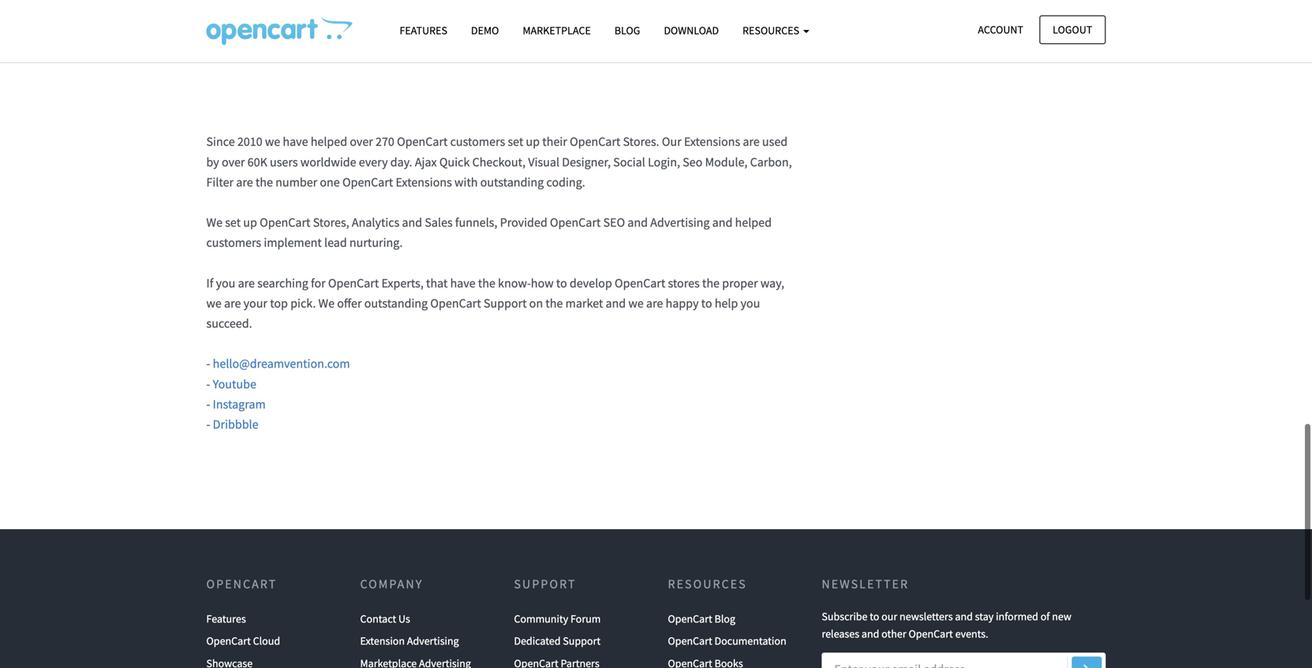 Task type: describe. For each thing, give the bounding box(es) containing it.
company
[[360, 577, 423, 592]]

newsletter
[[822, 577, 909, 592]]

events.
[[956, 627, 989, 641]]

helped inside we set up opencart stores, analytics and sales funnels, provided opencart seo and advertising and helped customers implement lead nurturing.
[[735, 215, 772, 231]]

up inside since 2010 we have helped over 270 opencart customers set up their opencart stores. our extensions are used by over 60k users worldwide every day. ajax quick checkout, visual designer, social login, seo module, carbon, filter are the number one opencart extensions with outstanding coding.
[[526, 134, 540, 150]]

quick
[[440, 154, 470, 170]]

270
[[376, 134, 395, 150]]

used
[[762, 134, 788, 150]]

60k
[[248, 154, 267, 170]]

and left "sales"
[[402, 215, 422, 231]]

community forum
[[514, 612, 601, 626]]

hello@dreamvention.com link
[[213, 356, 350, 372]]

sales
[[425, 215, 453, 231]]

with
[[455, 174, 478, 190]]

4 - from the top
[[206, 417, 210, 432]]

stay
[[975, 610, 994, 624]]

1 horizontal spatial to
[[701, 296, 712, 311]]

blog link
[[603, 17, 652, 44]]

since 2010 we have helped over 270 opencart customers set up their opencart stores. our extensions are used by over 60k users worldwide every day. ajax quick checkout, visual designer, social login, seo module, carbon, filter are the number one opencart extensions with outstanding coding.
[[206, 134, 792, 190]]

and inside if you are searching for opencart experts, that have the know-how to develop opencart stores the proper way, we are your top pick. we offer outstanding opencart support on the market and we are happy to help you succeed.
[[606, 296, 626, 311]]

we inside we set up opencart stores, analytics and sales funnels, provided opencart seo and advertising and helped customers implement lead nurturing.
[[206, 215, 223, 231]]

proper
[[722, 275, 758, 291]]

2 horizontal spatial we
[[629, 296, 644, 311]]

on
[[529, 296, 543, 311]]

way,
[[761, 275, 785, 291]]

advertising inside extension advertising link
[[407, 634, 459, 648]]

opencart - partner dreamvention oü image
[[206, 17, 352, 45]]

every
[[359, 154, 388, 170]]

checkout,
[[472, 154, 526, 170]]

worldwide
[[301, 154, 356, 170]]

cloud
[[253, 634, 280, 648]]

opencart down the that
[[430, 296, 481, 311]]

contact us link
[[360, 608, 410, 630]]

we inside if you are searching for opencart experts, that have the know-how to develop opencart stores the proper way, we are your top pick. we offer outstanding opencart support on the market and we are happy to help you succeed.
[[318, 296, 335, 311]]

how
[[531, 275, 554, 291]]

youtube link
[[213, 376, 256, 392]]

hello@dreamvention.com
[[213, 356, 350, 372]]

opencart documentation link
[[668, 630, 787, 653]]

seo
[[683, 154, 703, 170]]

searching
[[257, 275, 308, 291]]

our
[[662, 134, 682, 150]]

opencart up designer, at the top left of page
[[570, 134, 621, 150]]

their
[[542, 134, 567, 150]]

download link
[[652, 17, 731, 44]]

lead
[[324, 235, 347, 251]]

the inside since 2010 we have helped over 270 opencart customers set up their opencart stores. our extensions are used by over 60k users worldwide every day. ajax quick checkout, visual designer, social login, seo module, carbon, filter are the number one opencart extensions with outstanding coding.
[[256, 174, 273, 190]]

we inside since 2010 we have helped over 270 opencart customers set up their opencart stores. our extensions are used by over 60k users worldwide every day. ajax quick checkout, visual designer, social login, seo module, carbon, filter are the number one opencart extensions with outstanding coding.
[[265, 134, 280, 150]]

youtube
[[213, 376, 256, 392]]

users
[[270, 154, 298, 170]]

instagram
[[213, 397, 266, 412]]

opencart up offer
[[328, 275, 379, 291]]

your
[[244, 296, 268, 311]]

opencart down opencart blog link
[[668, 634, 713, 648]]

new
[[1052, 610, 1072, 624]]

set inside since 2010 we have helped over 270 opencart customers set up their opencart stores. our extensions are used by over 60k users worldwide every day. ajax quick checkout, visual designer, social login, seo module, carbon, filter are the number one opencart extensions with outstanding coding.
[[508, 134, 524, 150]]

funnels,
[[455, 215, 498, 231]]

offer
[[337, 296, 362, 311]]

marketplace
[[523, 23, 591, 37]]

succeed.
[[206, 316, 252, 331]]

seo
[[603, 215, 625, 231]]

newsletters
[[900, 610, 953, 624]]

advertising inside we set up opencart stores, analytics and sales funnels, provided opencart seo and advertising and helped customers implement lead nurturing.
[[651, 215, 710, 231]]

logout
[[1053, 22, 1093, 37]]

extension advertising link
[[360, 630, 459, 653]]

are down 60k
[[236, 174, 253, 190]]

blog inside opencart blog link
[[715, 612, 736, 626]]

stores,
[[313, 215, 349, 231]]

since
[[206, 134, 235, 150]]

opencart inside subscribe to our newsletters and stay informed of new releases and other opencart events.
[[909, 627, 953, 641]]

to inside subscribe to our newsletters and stay informed of new releases and other opencart events.
[[870, 610, 880, 624]]

are up succeed.
[[224, 296, 241, 311]]

opencart down 'every'
[[342, 174, 393, 190]]

features link for opencart cloud
[[206, 608, 246, 630]]

help
[[715, 296, 738, 311]]

pick.
[[291, 296, 316, 311]]

1 vertical spatial support
[[514, 577, 577, 592]]

angle right image
[[1084, 660, 1091, 668]]

opencart left the stores on the top of the page
[[615, 275, 666, 291]]

that
[[426, 275, 448, 291]]

the right on
[[546, 296, 563, 311]]

opencart up opencart documentation
[[668, 612, 713, 626]]

are left happy at top
[[646, 296, 663, 311]]

opencart up opencart cloud
[[206, 577, 277, 592]]

dribbble link
[[213, 417, 259, 432]]

nurturing.
[[350, 235, 403, 251]]

blog inside the blog link
[[615, 23, 640, 37]]

opencart documentation
[[668, 634, 787, 648]]

implement
[[264, 235, 322, 251]]

opencart left seo
[[550, 215, 601, 231]]

0 horizontal spatial we
[[206, 296, 222, 311]]

features for opencart cloud
[[206, 612, 246, 626]]

1 horizontal spatial you
[[741, 296, 760, 311]]

2010
[[237, 134, 263, 150]]

instagram link
[[213, 397, 266, 412]]

of
[[1041, 610, 1050, 624]]

one
[[320, 174, 340, 190]]

account
[[978, 22, 1024, 37]]

account link
[[965, 15, 1037, 44]]

1 vertical spatial extensions
[[396, 174, 452, 190]]

stores.
[[623, 134, 660, 150]]

for
[[311, 275, 326, 291]]

opencart cloud link
[[206, 630, 280, 653]]



Task type: locate. For each thing, give the bounding box(es) containing it.
and left other on the bottom of the page
[[862, 627, 880, 641]]

subscribe
[[822, 610, 868, 624]]

1 horizontal spatial we
[[265, 134, 280, 150]]

community
[[514, 612, 568, 626]]

we left happy at top
[[629, 296, 644, 311]]

3 - from the top
[[206, 397, 210, 412]]

- left instagram 'link'
[[206, 397, 210, 412]]

we
[[206, 215, 223, 231], [318, 296, 335, 311]]

helped up the worldwide
[[311, 134, 347, 150]]

0 vertical spatial resources
[[743, 23, 802, 37]]

we
[[265, 134, 280, 150], [206, 296, 222, 311], [629, 296, 644, 311]]

features left demo
[[400, 23, 447, 37]]

- left 'youtube'
[[206, 376, 210, 392]]

0 horizontal spatial extensions
[[396, 174, 452, 190]]

by
[[206, 154, 219, 170]]

0 vertical spatial customers
[[450, 134, 505, 150]]

opencart inside "link"
[[206, 634, 251, 648]]

experts,
[[382, 275, 424, 291]]

the up help
[[702, 275, 720, 291]]

and up events.
[[955, 610, 973, 624]]

0 vertical spatial blog
[[615, 23, 640, 37]]

over up 'every'
[[350, 134, 373, 150]]

coding.
[[547, 174, 585, 190]]

extensions down ajax
[[396, 174, 452, 190]]

0 horizontal spatial outstanding
[[364, 296, 428, 311]]

social
[[613, 154, 645, 170]]

support
[[484, 296, 527, 311], [514, 577, 577, 592], [563, 634, 601, 648]]

dribbble
[[213, 417, 259, 432]]

we down filter on the left
[[206, 215, 223, 231]]

1 vertical spatial over
[[222, 154, 245, 170]]

advertising
[[651, 215, 710, 231], [407, 634, 459, 648]]

- down succeed.
[[206, 356, 210, 372]]

opencart up ajax
[[397, 134, 448, 150]]

our
[[882, 610, 898, 624]]

1 vertical spatial set
[[225, 215, 241, 231]]

top
[[270, 296, 288, 311]]

1 vertical spatial blog
[[715, 612, 736, 626]]

1 horizontal spatial up
[[526, 134, 540, 150]]

1 vertical spatial customers
[[206, 235, 261, 251]]

advertising down us at the bottom left of the page
[[407, 634, 459, 648]]

2 vertical spatial support
[[563, 634, 601, 648]]

develop
[[570, 275, 612, 291]]

1 horizontal spatial features link
[[388, 17, 459, 44]]

0 vertical spatial over
[[350, 134, 373, 150]]

the left know-
[[478, 275, 496, 291]]

1 horizontal spatial have
[[450, 275, 476, 291]]

support down forum
[[563, 634, 601, 648]]

features link up opencart cloud
[[206, 608, 246, 630]]

customers up if
[[206, 235, 261, 251]]

extension
[[360, 634, 405, 648]]

outstanding down experts,
[[364, 296, 428, 311]]

stores
[[668, 275, 700, 291]]

1 vertical spatial to
[[701, 296, 712, 311]]

customers inside since 2010 we have helped over 270 opencart customers set up their opencart stores. our extensions are used by over 60k users worldwide every day. ajax quick checkout, visual designer, social login, seo module, carbon, filter are the number one opencart extensions with outstanding coding.
[[450, 134, 505, 150]]

0 horizontal spatial to
[[556, 275, 567, 291]]

have
[[283, 134, 308, 150], [450, 275, 476, 291]]

contact
[[360, 612, 396, 626]]

module,
[[705, 154, 748, 170]]

blog left download
[[615, 23, 640, 37]]

extensions up module,
[[684, 134, 741, 150]]

and right seo
[[628, 215, 648, 231]]

opencart blog
[[668, 612, 736, 626]]

download
[[664, 23, 719, 37]]

outstanding down checkout,
[[480, 174, 544, 190]]

1 - from the top
[[206, 356, 210, 372]]

0 horizontal spatial customers
[[206, 235, 261, 251]]

if you are searching for opencart experts, that have the know-how to develop opencart stores the proper way, we are your top pick. we offer outstanding opencart support on the market and we are happy to help you succeed.
[[206, 275, 785, 331]]

1 vertical spatial have
[[450, 275, 476, 291]]

and right market
[[606, 296, 626, 311]]

1 horizontal spatial helped
[[735, 215, 772, 231]]

number
[[276, 174, 317, 190]]

0 horizontal spatial over
[[222, 154, 245, 170]]

releases
[[822, 627, 860, 641]]

informed
[[996, 610, 1039, 624]]

1 horizontal spatial extensions
[[684, 134, 741, 150]]

day.
[[391, 154, 412, 170]]

1 horizontal spatial set
[[508, 134, 524, 150]]

outstanding inside since 2010 we have helped over 270 opencart customers set up their opencart stores. our extensions are used by over 60k users worldwide every day. ajax quick checkout, visual designer, social login, seo module, carbon, filter are the number one opencart extensions with outstanding coding.
[[480, 174, 544, 190]]

1 vertical spatial up
[[243, 215, 257, 231]]

are up your
[[238, 275, 255, 291]]

features link left demo
[[388, 17, 459, 44]]

features up opencart cloud
[[206, 612, 246, 626]]

0 vertical spatial support
[[484, 296, 527, 311]]

other
[[882, 627, 907, 641]]

happy
[[666, 296, 699, 311]]

forum
[[571, 612, 601, 626]]

to
[[556, 275, 567, 291], [701, 296, 712, 311], [870, 610, 880, 624]]

1 horizontal spatial we
[[318, 296, 335, 311]]

documentation
[[715, 634, 787, 648]]

blog
[[615, 23, 640, 37], [715, 612, 736, 626]]

logout link
[[1040, 15, 1106, 44]]

features for demo
[[400, 23, 447, 37]]

up left their
[[526, 134, 540, 150]]

1 horizontal spatial outstanding
[[480, 174, 544, 190]]

we right 2010
[[265, 134, 280, 150]]

1 vertical spatial we
[[318, 296, 335, 311]]

1 vertical spatial resources
[[668, 577, 747, 592]]

0 horizontal spatial blog
[[615, 23, 640, 37]]

to left our
[[870, 610, 880, 624]]

opencart left cloud
[[206, 634, 251, 648]]

- left dribbble link
[[206, 417, 210, 432]]

resources
[[743, 23, 802, 37], [668, 577, 747, 592]]

up inside we set up opencart stores, analytics and sales funnels, provided opencart seo and advertising and helped customers implement lead nurturing.
[[243, 215, 257, 231]]

analytics
[[352, 215, 400, 231]]

2 - from the top
[[206, 376, 210, 392]]

1 vertical spatial you
[[741, 296, 760, 311]]

- hello@dreamvention.com - youtube - instagram - dribbble
[[206, 356, 350, 432]]

dedicated support
[[514, 634, 601, 648]]

1 vertical spatial outstanding
[[364, 296, 428, 311]]

0 vertical spatial extensions
[[684, 134, 741, 150]]

and down module,
[[712, 215, 733, 231]]

support down know-
[[484, 296, 527, 311]]

the
[[256, 174, 273, 190], [478, 275, 496, 291], [702, 275, 720, 291], [546, 296, 563, 311]]

1 horizontal spatial over
[[350, 134, 373, 150]]

have inside since 2010 we have helped over 270 opencart customers set up their opencart stores. our extensions are used by over 60k users worldwide every day. ajax quick checkout, visual designer, social login, seo module, carbon, filter are the number one opencart extensions with outstanding coding.
[[283, 134, 308, 150]]

0 vertical spatial have
[[283, 134, 308, 150]]

0 horizontal spatial we
[[206, 215, 223, 231]]

opencart up implement
[[260, 215, 311, 231]]

provided
[[500, 215, 548, 231]]

have right the that
[[450, 275, 476, 291]]

designer,
[[562, 154, 611, 170]]

1 horizontal spatial features
[[400, 23, 447, 37]]

set inside we set up opencart stores, analytics and sales funnels, provided opencart seo and advertising and helped customers implement lead nurturing.
[[225, 215, 241, 231]]

1 vertical spatial helped
[[735, 215, 772, 231]]

you down proper at the right of page
[[741, 296, 760, 311]]

resources link
[[731, 17, 822, 44]]

0 vertical spatial advertising
[[651, 215, 710, 231]]

1 horizontal spatial blog
[[715, 612, 736, 626]]

extension advertising
[[360, 634, 459, 648]]

set up checkout,
[[508, 134, 524, 150]]

0 horizontal spatial have
[[283, 134, 308, 150]]

set
[[508, 134, 524, 150], [225, 215, 241, 231]]

know-
[[498, 275, 531, 291]]

market
[[566, 296, 603, 311]]

0 vertical spatial to
[[556, 275, 567, 291]]

carbon,
[[750, 154, 792, 170]]

to left help
[[701, 296, 712, 311]]

0 horizontal spatial advertising
[[407, 634, 459, 648]]

subscribe to our newsletters and stay informed of new releases and other opencart events.
[[822, 610, 1072, 641]]

1 horizontal spatial customers
[[450, 134, 505, 150]]

over right by
[[222, 154, 245, 170]]

features
[[400, 23, 447, 37], [206, 612, 246, 626]]

0 horizontal spatial helped
[[311, 134, 347, 150]]

0 vertical spatial features
[[400, 23, 447, 37]]

support inside if you are searching for opencart experts, that have the know-how to develop opencart stores the proper way, we are your top pick. we offer outstanding opencart support on the market and we are happy to help you succeed.
[[484, 296, 527, 311]]

0 vertical spatial we
[[206, 215, 223, 231]]

helped inside since 2010 we have helped over 270 opencart customers set up their opencart stores. our extensions are used by over 60k users worldwide every day. ajax quick checkout, visual designer, social login, seo module, carbon, filter are the number one opencart extensions with outstanding coding.
[[311, 134, 347, 150]]

opencart blog link
[[668, 608, 736, 630]]

1 horizontal spatial advertising
[[651, 215, 710, 231]]

helped up proper at the right of page
[[735, 215, 772, 231]]

advertising up the stores on the top of the page
[[651, 215, 710, 231]]

ajax
[[415, 154, 437, 170]]

0 vertical spatial set
[[508, 134, 524, 150]]

1 vertical spatial features link
[[206, 608, 246, 630]]

1 vertical spatial features
[[206, 612, 246, 626]]

0 horizontal spatial features link
[[206, 608, 246, 630]]

2 horizontal spatial to
[[870, 610, 880, 624]]

we down for
[[318, 296, 335, 311]]

demo link
[[459, 17, 511, 44]]

over
[[350, 134, 373, 150], [222, 154, 245, 170]]

filter
[[206, 174, 234, 190]]

we set up opencart stores, analytics and sales funnels, provided opencart seo and advertising and helped customers implement lead nurturing.
[[206, 215, 772, 251]]

0 vertical spatial you
[[216, 275, 235, 291]]

to right how
[[556, 275, 567, 291]]

dedicated
[[514, 634, 561, 648]]

0 vertical spatial up
[[526, 134, 540, 150]]

opencart cloud
[[206, 634, 280, 648]]

marketplace link
[[511, 17, 603, 44]]

have up users
[[283, 134, 308, 150]]

dedicated support link
[[514, 630, 601, 653]]

0 vertical spatial helped
[[311, 134, 347, 150]]

we down if
[[206, 296, 222, 311]]

0 horizontal spatial features
[[206, 612, 246, 626]]

0 horizontal spatial up
[[243, 215, 257, 231]]

0 horizontal spatial you
[[216, 275, 235, 291]]

you right if
[[216, 275, 235, 291]]

have inside if you are searching for opencart experts, that have the know-how to develop opencart stores the proper way, we are your top pick. we offer outstanding opencart support on the market and we are happy to help you succeed.
[[450, 275, 476, 291]]

us
[[399, 612, 410, 626]]

support up community
[[514, 577, 577, 592]]

are left "used"
[[743, 134, 760, 150]]

blog up opencart documentation
[[715, 612, 736, 626]]

login,
[[648, 154, 680, 170]]

community forum link
[[514, 608, 601, 630]]

up down 60k
[[243, 215, 257, 231]]

visual
[[528, 154, 560, 170]]

outstanding
[[480, 174, 544, 190], [364, 296, 428, 311]]

and
[[402, 215, 422, 231], [628, 215, 648, 231], [712, 215, 733, 231], [606, 296, 626, 311], [955, 610, 973, 624], [862, 627, 880, 641]]

2 vertical spatial to
[[870, 610, 880, 624]]

up
[[526, 134, 540, 150], [243, 215, 257, 231]]

1 vertical spatial advertising
[[407, 634, 459, 648]]

customers inside we set up opencart stores, analytics and sales funnels, provided opencart seo and advertising and helped customers implement lead nurturing.
[[206, 235, 261, 251]]

features link for demo
[[388, 17, 459, 44]]

set down filter on the left
[[225, 215, 241, 231]]

support inside dedicated support link
[[563, 634, 601, 648]]

the down 60k
[[256, 174, 273, 190]]

outstanding inside if you are searching for opencart experts, that have the know-how to develop opencart stores the proper way, we are your top pick. we offer outstanding opencart support on the market and we are happy to help you succeed.
[[364, 296, 428, 311]]

0 vertical spatial outstanding
[[480, 174, 544, 190]]

opencart down newsletters
[[909, 627, 953, 641]]

customers up checkout,
[[450, 134, 505, 150]]

0 horizontal spatial set
[[225, 215, 241, 231]]

0 vertical spatial features link
[[388, 17, 459, 44]]



Task type: vqa. For each thing, say whether or not it's contained in the screenshot.
enter your email address text field
no



